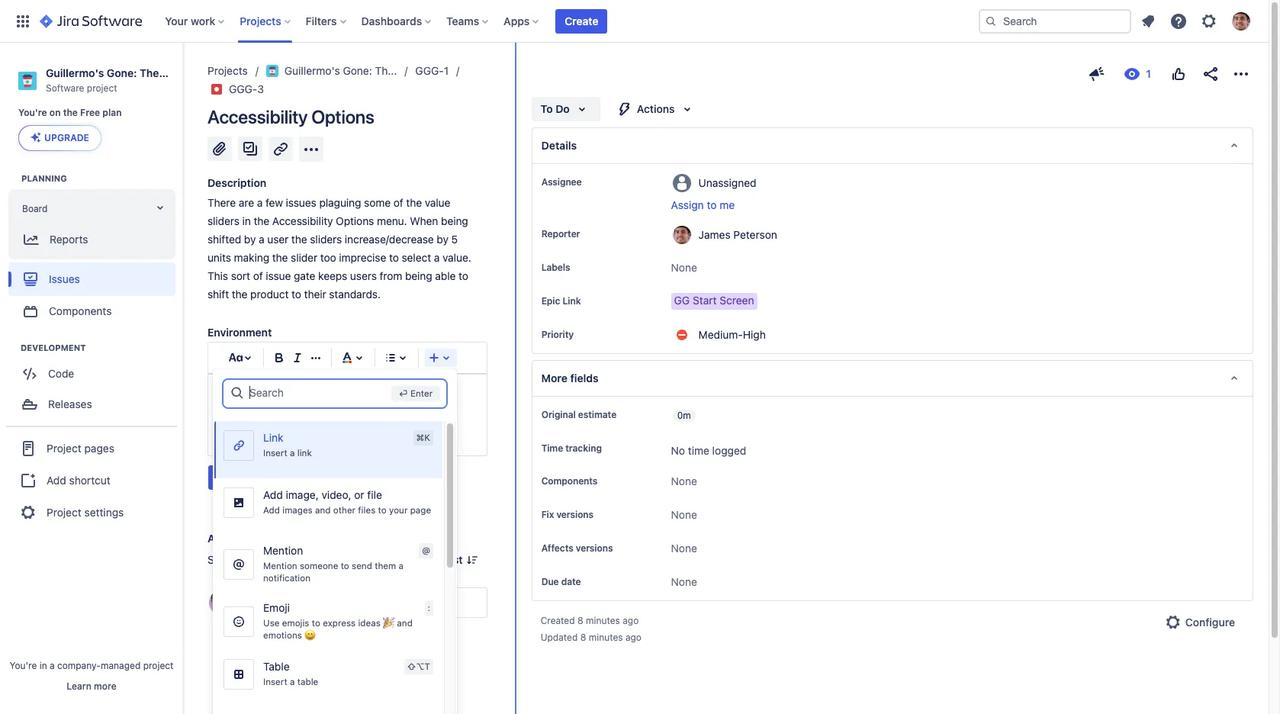 Task type: describe. For each thing, give the bounding box(es) containing it.
sidebar navigation image
[[166, 61, 200, 92]]

guillermo's gone: th... link
[[266, 62, 397, 80]]

apps
[[504, 14, 530, 27]]

project for project pages
[[47, 442, 81, 455]]

help image
[[1170, 12, 1188, 30]]

settings image
[[1201, 12, 1219, 30]]

their
[[304, 288, 326, 301]]

more formatting image
[[307, 349, 325, 367]]

plaguing
[[319, 196, 361, 209]]

issues link
[[8, 263, 176, 296]]

when
[[410, 214, 438, 227]]

more fields element
[[532, 360, 1254, 397]]

version,
[[247, 400, 285, 413]]

use emojis to express ideas 🎉 and emotions 😄
[[263, 618, 413, 641]]

file
[[367, 488, 382, 501]]

board button
[[11, 193, 172, 223]]

standards.
[[329, 288, 381, 301]]

reporter
[[542, 228, 580, 240]]

mention for mention
[[263, 544, 303, 557]]

you're for you're in a company-managed project
[[10, 660, 37, 672]]

a inside mention someone to send them a notification
[[399, 561, 404, 571]]

mention image
[[230, 556, 248, 574]]

time
[[542, 443, 563, 454]]

to inside mention someone to send them a notification
[[341, 561, 349, 571]]

none for fix versions
[[671, 509, 697, 522]]

a left value.
[[434, 251, 440, 264]]

guillermo's for guillermo's gone: the game software project
[[46, 66, 104, 79]]

accessibility inside description there are a few issues plaguing some of the value sliders in the accessibility options menu. when being shifted by a user the sliders increase/decrease by 5 units making the slider too imprecise to select a value. this sort of issue gate keeps users from being able to shift the product to their standards.
[[272, 214, 333, 227]]

game
[[162, 66, 191, 79]]

value.
[[443, 251, 471, 264]]

company-
[[57, 660, 101, 672]]

from
[[380, 269, 402, 282]]

james peterson
[[699, 228, 778, 241]]

projects for projects popup button
[[240, 14, 281, 27]]

copy link to issue image
[[261, 82, 273, 95]]

description there are a few issues plaguing some of the value sliders in the accessibility options menu. when being shifted by a user the sliders increase/decrease by 5 units making the slider too imprecise to select a value. this sort of issue gate keeps users from being able to shift the product to their standards.
[[208, 176, 474, 301]]

the down few
[[254, 214, 270, 227]]

0 horizontal spatial link
[[263, 431, 284, 444]]

to left their in the top left of the page
[[292, 288, 301, 301]]

gone: for th...
[[343, 64, 372, 77]]

units
[[208, 251, 231, 264]]

primary element
[[9, 0, 979, 42]]

0 horizontal spatial of
[[253, 269, 263, 282]]

table
[[263, 660, 290, 673]]

and inside 'add image, video, or file add images and other files to your page'
[[315, 505, 331, 515]]

vote options: no one has voted for this issue yet. image
[[1170, 65, 1188, 83]]

attach image
[[211, 140, 229, 158]]

value
[[425, 196, 451, 209]]

⌘k
[[416, 433, 430, 443]]

table
[[297, 677, 318, 687]]

pages
[[84, 442, 114, 455]]

versions for fix versions
[[557, 509, 594, 521]]

🎉
[[383, 618, 395, 628]]

newest first button
[[393, 551, 487, 569]]

0 vertical spatial accessibility
[[208, 106, 308, 127]]

labels pin to top. only you can see pinned fields. image
[[574, 262, 586, 274]]

on inside text box
[[328, 400, 340, 413]]

learn
[[67, 681, 91, 692]]

projects link
[[208, 62, 248, 80]]

give feedback image
[[1088, 65, 1107, 83]]

create subtask image
[[241, 140, 259, 158]]

apps button
[[499, 9, 545, 33]]

to do button
[[532, 97, 601, 121]]

5 none from the top
[[671, 576, 697, 589]]

project pages
[[47, 442, 114, 455]]

mention someone to send them a notification
[[263, 561, 404, 583]]

fix versions pin to top. only you can see pinned fields. image
[[597, 509, 609, 522]]

high
[[743, 328, 766, 341]]

share image
[[1202, 65, 1220, 83]]

this
[[208, 269, 228, 282]]

components inside planning group
[[49, 304, 112, 317]]

project for project settings
[[47, 506, 81, 519]]

dashboards
[[361, 14, 422, 27]]

user
[[267, 233, 289, 246]]

teams
[[447, 14, 479, 27]]

product
[[250, 288, 289, 301]]

configure
[[1186, 616, 1236, 629]]

some
[[364, 196, 391, 209]]

first
[[443, 553, 463, 566]]

assign to me
[[671, 198, 735, 211]]

insert for link
[[263, 448, 287, 458]]

original estimate
[[542, 409, 617, 421]]

bug image
[[211, 83, 223, 95]]

add for add image, video, or file add images and other files to your page
[[263, 488, 283, 501]]

description
[[208, 176, 267, 189]]

ggg-1 link
[[416, 62, 449, 80]]

able
[[435, 269, 456, 282]]

time
[[688, 444, 710, 457]]

code link
[[8, 359, 176, 389]]

james
[[699, 228, 731, 241]]

a right are
[[257, 196, 263, 209]]

Search field
[[979, 9, 1132, 33]]

insert a link
[[263, 448, 312, 458]]

5
[[452, 233, 458, 246]]

assignee
[[542, 176, 582, 188]]

italic ⌘i image
[[288, 349, 307, 367]]

development image
[[2, 339, 21, 357]]

affects
[[542, 543, 574, 554]]

reports link
[[11, 223, 172, 257]]

medium-high
[[699, 328, 766, 341]]

created 8 minutes ago updated 8 minutes ago
[[541, 615, 642, 644]]

group containing project pages
[[6, 426, 177, 535]]

gg start screen link
[[671, 293, 757, 310]]

0 vertical spatial minutes
[[586, 615, 620, 627]]

appswitcher icon image
[[14, 12, 32, 30]]

2 by from the left
[[437, 233, 449, 246]]

emoji image
[[230, 613, 248, 631]]

plan
[[103, 107, 122, 118]]

⇧⌥t
[[407, 662, 430, 672]]

a left link at bottom left
[[290, 448, 295, 458]]

more
[[94, 681, 117, 692]]

upgrade button
[[19, 126, 101, 151]]

1 vertical spatial ago
[[626, 632, 642, 644]]

advanced search image
[[230, 385, 245, 401]]

pro
[[244, 624, 260, 636]]

environment
[[208, 326, 272, 339]]

fix
[[542, 509, 554, 521]]

too
[[320, 251, 336, 264]]

the up slider
[[291, 233, 307, 246]]

to right able
[[459, 269, 469, 282]]

emotions
[[263, 631, 302, 641]]

insert a table
[[263, 677, 318, 687]]

lists image
[[382, 349, 400, 367]]

table image
[[230, 666, 248, 684]]

or
[[354, 488, 365, 501]]

fields
[[571, 372, 599, 385]]

0 vertical spatial ago
[[623, 615, 639, 627]]

them
[[375, 561, 396, 571]]

create button
[[556, 9, 608, 33]]

actions image
[[1233, 65, 1251, 83]]

ggg- for 3
[[229, 82, 257, 95]]

medium-
[[699, 328, 743, 341]]

1 vertical spatial in
[[39, 660, 47, 672]]

images
[[283, 505, 313, 515]]

0 horizontal spatial being
[[405, 269, 433, 282]]

details
[[542, 139, 577, 152]]

projects for projects link
[[208, 64, 248, 77]]

estimate
[[578, 409, 617, 421]]

other
[[333, 505, 356, 515]]

due
[[542, 577, 559, 588]]

to inside use emojis to express ideas 🎉 and emotions 😄
[[312, 618, 320, 628]]



Task type: locate. For each thing, give the bounding box(es) containing it.
m
[[310, 625, 317, 635]]

are
[[239, 196, 254, 209]]

being
[[441, 214, 468, 227], [405, 269, 433, 282]]

insert for table
[[263, 677, 287, 687]]

link
[[297, 448, 312, 458]]

save button
[[208, 465, 251, 490]]

guillermo's gone: the game software project
[[46, 66, 191, 94]]

ago down affects versions pin to top. only you can see pinned fields. icon
[[623, 615, 639, 627]]

to inside 'add image, video, or file add images and other files to your page'
[[378, 505, 387, 515]]

0 horizontal spatial components
[[49, 304, 112, 317]]

2 vertical spatial add
[[263, 505, 280, 515]]

save
[[218, 471, 242, 484]]

1 vertical spatial you're
[[10, 660, 37, 672]]

of up "menu."
[[394, 196, 403, 209]]

guillermo's up the software
[[46, 66, 104, 79]]

add inside add shortcut button
[[47, 474, 66, 487]]

0 vertical spatial components
[[49, 304, 112, 317]]

on up upgrade button
[[50, 107, 61, 118]]

the up when
[[406, 196, 422, 209]]

none for affects versions
[[671, 542, 697, 555]]

ggg- for 1
[[416, 64, 444, 77]]

newest first image
[[466, 554, 478, 566]]

imprecise
[[339, 251, 386, 264]]

ago right updated
[[626, 632, 642, 644]]

affects versions pin to top. only you can see pinned fields. image
[[616, 543, 628, 555]]

group
[[6, 426, 177, 535]]

a right them
[[399, 561, 404, 571]]

0 vertical spatial project
[[87, 82, 117, 94]]

no
[[671, 444, 685, 457]]

0 horizontal spatial and
[[315, 505, 331, 515]]

2 none from the top
[[671, 475, 697, 488]]

components
[[49, 304, 112, 317], [542, 476, 598, 487]]

0 vertical spatial ggg-
[[416, 64, 444, 77]]

to right files
[[378, 505, 387, 515]]

and inside use emojis to express ideas 🎉 and emotions 😄
[[397, 618, 413, 628]]

start
[[693, 294, 717, 307]]

8 right updated
[[581, 632, 586, 644]]

2 mention from the top
[[263, 561, 297, 571]]

issues
[[286, 196, 317, 209]]

projects up guillermo's gone: the game icon
[[240, 14, 281, 27]]

you're in a company-managed project
[[10, 660, 174, 672]]

ggg-3 link
[[229, 80, 264, 98]]

8 right created
[[578, 615, 584, 627]]

your
[[389, 505, 408, 515]]

by left 5
[[437, 233, 449, 246]]

issue
[[266, 269, 291, 282]]

versions left affects versions pin to top. only you can see pinned fields. icon
[[576, 543, 613, 554]]

your work button
[[160, 9, 231, 33]]

guillermo's inside guillermo's gone: the game software project
[[46, 66, 104, 79]]

versions for affects versions
[[576, 543, 613, 554]]

no time logged
[[671, 444, 747, 457]]

link issues, web pages, and more image
[[272, 140, 290, 158]]

the down sort at the top
[[232, 288, 248, 301]]

gone: for the
[[107, 66, 137, 79]]

1 horizontal spatial and
[[397, 618, 413, 628]]

0 horizontal spatial guillermo's
[[46, 66, 104, 79]]

you're for you're on the free plan
[[18, 107, 47, 118]]

details element
[[532, 127, 1254, 164]]

pro tip: press m to comment
[[244, 624, 375, 636]]

0 vertical spatial being
[[441, 214, 468, 227]]

1 horizontal spatial ggg-
[[416, 64, 444, 77]]

project up 'plan' in the left top of the page
[[87, 82, 117, 94]]

press
[[280, 624, 304, 636]]

1 vertical spatial mention
[[263, 561, 297, 571]]

add app image
[[302, 140, 321, 158]]

link image
[[230, 437, 248, 455]]

enter
[[411, 388, 433, 398]]

a left table
[[290, 677, 295, 687]]

and down video,
[[315, 505, 331, 515]]

0 vertical spatial you're
[[18, 107, 47, 118]]

to up from
[[389, 251, 399, 264]]

2 insert from the top
[[263, 677, 287, 687]]

1 vertical spatial accessibility
[[272, 214, 333, 227]]

0 vertical spatial projects
[[240, 14, 281, 27]]

1 horizontal spatial of
[[394, 196, 403, 209]]

sliders up too
[[310, 233, 342, 246]]

guillermo's inside guillermo's gone: th... link
[[285, 64, 340, 77]]

in down are
[[242, 214, 251, 227]]

add image, video, or file add images and other files to your page
[[263, 488, 431, 515]]

1 horizontal spatial in
[[242, 214, 251, 227]]

1 vertical spatial projects
[[208, 64, 248, 77]]

th...
[[375, 64, 397, 77]]

:
[[428, 603, 430, 613]]

0 horizontal spatial ggg-
[[229, 82, 257, 95]]

insert down table
[[263, 677, 287, 687]]

1 vertical spatial project
[[143, 660, 174, 672]]

to inside button
[[707, 198, 717, 211]]

Environment - Main content area, start typing to enter text. text field
[[230, 398, 465, 416]]

sliders up the shifted
[[208, 214, 240, 227]]

project for game
[[87, 82, 117, 94]]

0 vertical spatial and
[[315, 505, 331, 515]]

accessibility options
[[208, 106, 374, 127]]

project
[[47, 442, 81, 455], [47, 506, 81, 519]]

0 vertical spatial versions
[[557, 509, 594, 521]]

newest
[[402, 553, 440, 566]]

add left images
[[263, 505, 280, 515]]

profile image of james peterson image
[[209, 591, 234, 615]]

@
[[422, 546, 430, 556]]

guillermo's gone: the game image
[[266, 65, 278, 77]]

projects inside popup button
[[240, 14, 281, 27]]

development group
[[8, 342, 182, 425]]

1 horizontal spatial components
[[542, 476, 598, 487]]

updated
[[541, 632, 578, 644]]

learn more button
[[67, 681, 117, 693]]

0 vertical spatial of
[[394, 196, 403, 209]]

3 none from the top
[[671, 509, 697, 522]]

fix versions
[[542, 509, 594, 521]]

banner
[[0, 0, 1269, 43]]

planning image
[[3, 170, 21, 188]]

to left me
[[707, 198, 717, 211]]

0 vertical spatial link
[[563, 295, 581, 307]]

project pages link
[[6, 432, 177, 466]]

gone: inside guillermo's gone: the game software project
[[107, 66, 137, 79]]

ggg-3
[[229, 82, 264, 95]]

cancel
[[263, 471, 298, 484]]

link up insert a link
[[263, 431, 284, 444]]

a left user on the left top of page
[[259, 233, 265, 246]]

search image
[[985, 15, 998, 27]]

0 vertical spatial add
[[47, 474, 66, 487]]

projects
[[240, 14, 281, 27], [208, 64, 248, 77]]

logged
[[713, 444, 747, 457]]

teams button
[[442, 9, 495, 33]]

insert up cancel
[[263, 448, 287, 458]]

you're left company-
[[10, 660, 37, 672]]

1 vertical spatial ggg-
[[229, 82, 257, 95]]

to
[[541, 102, 553, 115]]

accessibility down "issues"
[[272, 214, 333, 227]]

project down add shortcut
[[47, 506, 81, 519]]

1 mention from the top
[[263, 544, 303, 557]]

pc
[[230, 400, 244, 413]]

ideas
[[358, 618, 381, 628]]

free
[[80, 107, 100, 118]]

1 horizontal spatial being
[[441, 214, 468, 227]]

your profile and settings image
[[1233, 12, 1251, 30]]

to right m
[[323, 624, 332, 636]]

assign
[[671, 198, 704, 211]]

ggg- down projects link
[[229, 82, 257, 95]]

and
[[315, 505, 331, 515], [397, 618, 413, 628]]

0 horizontal spatial in
[[39, 660, 47, 672]]

planning group
[[8, 173, 182, 331]]

sliders
[[208, 214, 240, 227], [310, 233, 342, 246]]

1 insert from the top
[[263, 448, 287, 458]]

add for add shortcut
[[47, 474, 66, 487]]

1 by from the left
[[244, 233, 256, 246]]

few
[[266, 196, 283, 209]]

0 horizontal spatial project
[[87, 82, 117, 94]]

tip:
[[262, 624, 278, 636]]

of right sort at the top
[[253, 269, 263, 282]]

show:
[[208, 553, 238, 566]]

1 horizontal spatial on
[[328, 400, 340, 413]]

0 vertical spatial in
[[242, 214, 251, 227]]

1 vertical spatial on
[[328, 400, 340, 413]]

unassigned
[[699, 176, 757, 189]]

1 horizontal spatial project
[[143, 660, 174, 672]]

your work
[[165, 14, 215, 27]]

by up making
[[244, 233, 256, 246]]

bold ⌘b image
[[270, 349, 288, 367]]

1 vertical spatial versions
[[576, 543, 613, 554]]

1 horizontal spatial by
[[437, 233, 449, 246]]

0 vertical spatial options
[[312, 106, 374, 127]]

project for company-
[[143, 660, 174, 672]]

notification
[[263, 573, 311, 583]]

and right 🎉
[[397, 618, 413, 628]]

1 vertical spatial link
[[263, 431, 284, 444]]

keeps
[[318, 269, 347, 282]]

assignee pin to top. only you can see pinned fields. image
[[585, 176, 597, 189]]

the up "issue"
[[272, 251, 288, 264]]

time tracking pin to top. only you can see pinned fields. image
[[605, 443, 617, 455]]

gone: left th...
[[343, 64, 372, 77]]

assign to me button
[[671, 198, 1238, 213]]

1 vertical spatial project
[[47, 506, 81, 519]]

project up add shortcut
[[47, 442, 81, 455]]

to do
[[541, 102, 570, 115]]

projects up bug icon
[[208, 64, 248, 77]]

ggg-
[[416, 64, 444, 77], [229, 82, 257, 95]]

add image, video, or file image
[[230, 494, 248, 512]]

0 horizontal spatial gone:
[[107, 66, 137, 79]]

add left shortcut
[[47, 474, 66, 487]]

versions right fix
[[557, 509, 594, 521]]

managed
[[101, 660, 141, 672]]

0 vertical spatial project
[[47, 442, 81, 455]]

add shortcut button
[[6, 466, 177, 496]]

in
[[242, 214, 251, 227], [39, 660, 47, 672]]

notifications image
[[1139, 12, 1158, 30]]

components down issues link
[[49, 304, 112, 317]]

4 none from the top
[[671, 542, 697, 555]]

0 horizontal spatial on
[[50, 107, 61, 118]]

link right epic
[[563, 295, 581, 307]]

planning
[[21, 174, 67, 183]]

guillermo's for guillermo's gone: th...
[[285, 64, 340, 77]]

minutes right created
[[586, 615, 620, 627]]

menu.
[[377, 214, 407, 227]]

1 horizontal spatial guillermo's
[[285, 64, 340, 77]]

projects button
[[235, 9, 297, 33]]

actions
[[637, 102, 675, 115]]

options inside description there are a few issues plaguing some of the value sliders in the accessibility options menu. when being shifted by a user the sliders increase/decrease by 5 units making the slider too imprecise to select a value. this sort of issue gate keeps users from being able to shift the product to their standards.
[[336, 214, 374, 227]]

the
[[63, 107, 78, 118], [406, 196, 422, 209], [254, 214, 270, 227], [291, 233, 307, 246], [272, 251, 288, 264], [232, 288, 248, 301]]

gg
[[674, 294, 690, 307]]

search field
[[250, 379, 385, 406]]

⏎ enter
[[399, 388, 433, 398]]

being down select
[[405, 269, 433, 282]]

minutes right updated
[[589, 632, 623, 644]]

releases
[[48, 398, 92, 411]]

you're up upgrade button
[[18, 107, 47, 118]]

0 vertical spatial 8
[[578, 615, 584, 627]]

on left win
[[328, 400, 340, 413]]

banner containing your work
[[0, 0, 1269, 43]]

mention inside mention someone to send them a notification
[[263, 561, 297, 571]]

code
[[48, 367, 74, 380]]

more
[[542, 372, 568, 385]]

0 vertical spatial insert
[[263, 448, 287, 458]]

gone: left the the
[[107, 66, 137, 79]]

date
[[561, 577, 581, 588]]

epic link
[[542, 295, 581, 307]]

jira software image
[[40, 12, 142, 30], [40, 12, 142, 30]]

1 vertical spatial components
[[542, 476, 598, 487]]

mention for mention someone to send them a notification
[[263, 561, 297, 571]]

of
[[394, 196, 403, 209], [253, 269, 263, 282]]

making
[[234, 251, 269, 264]]

components down time tracking
[[542, 476, 598, 487]]

1 horizontal spatial link
[[563, 295, 581, 307]]

1 horizontal spatial sliders
[[310, 233, 342, 246]]

1 vertical spatial add
[[263, 488, 283, 501]]

0 horizontal spatial by
[[244, 233, 256, 246]]

in inside description there are a few issues plaguing some of the value sliders in the accessibility options menu. when being shifted by a user the sliders increase/decrease by 5 units making the slider too imprecise to select a value. this sort of issue gate keeps users from being able to shift the product to their standards.
[[242, 214, 251, 227]]

none for labels
[[671, 261, 697, 274]]

1 horizontal spatial gone:
[[343, 64, 372, 77]]

to up 😄
[[312, 618, 320, 628]]

1 vertical spatial options
[[336, 214, 374, 227]]

emoji
[[263, 601, 290, 614]]

time tracking
[[542, 443, 602, 454]]

project right managed
[[143, 660, 174, 672]]

being up 5
[[441, 214, 468, 227]]

to left send
[[341, 561, 349, 571]]

1 vertical spatial 8
[[581, 632, 586, 644]]

labels
[[542, 262, 571, 273]]

accessibility down 3 on the top of the page
[[208, 106, 308, 127]]

gg start screen
[[674, 294, 754, 307]]

1 vertical spatial minutes
[[589, 632, 623, 644]]

1 vertical spatial insert
[[263, 677, 287, 687]]

1 vertical spatial of
[[253, 269, 263, 282]]

1 vertical spatial and
[[397, 618, 413, 628]]

tracking
[[566, 443, 602, 454]]

guillermo's right guillermo's gone: the game icon
[[285, 64, 340, 77]]

options down plaguing
[[336, 214, 374, 227]]

in left company-
[[39, 660, 47, 672]]

1 none from the top
[[671, 261, 697, 274]]

insert
[[263, 448, 287, 458], [263, 677, 287, 687]]

2 project from the top
[[47, 506, 81, 519]]

0 vertical spatial mention
[[263, 544, 303, 557]]

video,
[[322, 488, 351, 501]]

1 vertical spatial sliders
[[310, 233, 342, 246]]

the left free
[[63, 107, 78, 118]]

project inside guillermo's gone: the game software project
[[87, 82, 117, 94]]

a left company-
[[50, 660, 55, 672]]

0 vertical spatial sliders
[[208, 214, 240, 227]]

ggg- right th...
[[416, 64, 444, 77]]

1 vertical spatial being
[[405, 269, 433, 282]]

Add a comment… field
[[244, 588, 487, 618]]

configure link
[[1155, 611, 1245, 635]]

text styles image
[[227, 349, 245, 367]]

gone: inside guillermo's gone: th... link
[[343, 64, 372, 77]]

software
[[46, 82, 84, 94]]

0 vertical spatial on
[[50, 107, 61, 118]]

1 project from the top
[[47, 442, 81, 455]]

options up add app image on the left of the page
[[312, 106, 374, 127]]

0 horizontal spatial sliders
[[208, 214, 240, 227]]

add down cancel
[[263, 488, 283, 501]]

project settings
[[47, 506, 124, 519]]



Task type: vqa. For each thing, say whether or not it's contained in the screenshot.


